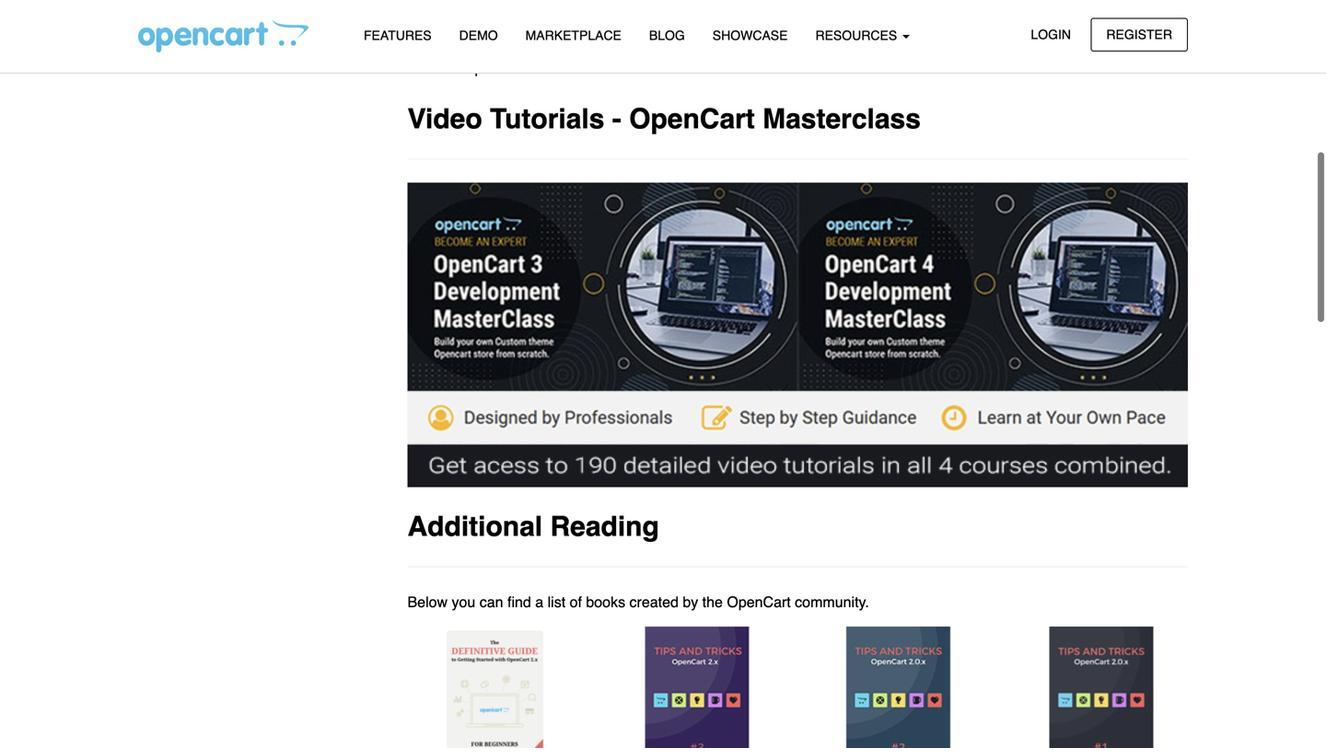 Task type: locate. For each thing, give the bounding box(es) containing it.
opencart tips and tricks part 2 image
[[824, 626, 974, 749]]

you
[[450, 36, 474, 53], [683, 36, 707, 53], [452, 594, 476, 611]]

demo link
[[446, 19, 512, 52]]

video
[[408, 103, 482, 135]]

0 vertical spatial the
[[907, 36, 927, 53]]

opencart right the -
[[629, 103, 755, 135]]

and
[[487, 59, 512, 76]]

you left can
[[452, 594, 476, 611]]

blog link
[[636, 19, 699, 52]]

find
[[508, 594, 531, 611]]

over
[[587, 59, 616, 76]]

opencart right by
[[727, 594, 791, 611]]

using
[[867, 36, 902, 53]]

maintain
[[516, 59, 572, 76]]

to
[[1060, 36, 1072, 53]]

tutorials
[[490, 103, 605, 135]]

features link
[[350, 19, 446, 52]]

reading
[[558, 36, 608, 53]]

the
[[907, 36, 927, 53], [703, 594, 723, 611]]

online
[[408, 59, 447, 76]]

set
[[1076, 36, 1096, 53]]

are
[[478, 36, 499, 53]]

guide,
[[639, 36, 679, 53]]

opencart inside when you are finished reading this guide, you will be comfortable with using the opencart interface to set up your online shop and maintain it over time.
[[931, 36, 995, 53]]

1 vertical spatial the
[[703, 594, 723, 611]]

finished
[[503, 36, 554, 53]]

opencart left interface
[[931, 36, 995, 53]]

the right by
[[703, 594, 723, 611]]

shop
[[451, 59, 483, 76]]

opencart
[[931, 36, 995, 53], [629, 103, 755, 135], [727, 594, 791, 611]]

be
[[735, 36, 752, 53]]

register link
[[1091, 18, 1188, 51]]

you up 'shop'
[[450, 36, 474, 53]]

blog
[[649, 28, 685, 43]]

additional reading
[[408, 511, 659, 543]]

can
[[480, 594, 503, 611]]

marketplace link
[[512, 19, 636, 52]]

the right using
[[907, 36, 927, 53]]

the inside when you are finished reading this guide, you will be comfortable with using the opencart interface to set up your online shop and maintain it over time.
[[907, 36, 927, 53]]

list
[[548, 594, 566, 611]]

masterclass
[[763, 103, 921, 135]]

additional
[[408, 511, 543, 543]]

this
[[612, 36, 635, 53]]

0 vertical spatial opencart
[[931, 36, 995, 53]]

community.
[[795, 594, 869, 611]]

1 horizontal spatial the
[[907, 36, 927, 53]]

when you are finished reading this guide, you will be comfortable with using the opencart interface to set up your online shop and maintain it over time.
[[408, 36, 1149, 76]]

2 vertical spatial opencart
[[727, 594, 791, 611]]

login
[[1031, 27, 1071, 42]]

0 horizontal spatial the
[[703, 594, 723, 611]]



Task type: describe. For each thing, give the bounding box(es) containing it.
books
[[586, 594, 626, 611]]

marketplace
[[526, 28, 622, 43]]

register
[[1107, 27, 1173, 42]]

resources
[[816, 28, 901, 43]]

below you can find a list of books created by the opencart community.
[[408, 594, 869, 611]]

showcase
[[713, 28, 788, 43]]

comfortable
[[756, 36, 833, 53]]

resources link
[[802, 19, 924, 52]]

created
[[630, 594, 679, 611]]

up
[[1100, 36, 1116, 53]]

video tutorials - opencart masterclass
[[408, 103, 921, 135]]

demo
[[459, 28, 498, 43]]

time.
[[620, 59, 652, 76]]

free opencart book image
[[1026, 626, 1176, 749]]

opencart tips and tricks part 3 image
[[622, 626, 772, 749]]

it
[[576, 59, 583, 76]]

the definitive guide to getting started with opencart 2.x for beginners image
[[420, 626, 569, 749]]

a
[[535, 594, 544, 611]]

your
[[1120, 36, 1149, 53]]

upgrading link
[[138, 3, 380, 35]]

reading
[[550, 511, 659, 543]]

below
[[408, 594, 448, 611]]

interface
[[999, 36, 1056, 53]]

upgrading
[[157, 10, 225, 27]]

of
[[570, 594, 582, 611]]

features
[[364, 28, 432, 43]]

when
[[408, 36, 446, 53]]

login link
[[1016, 18, 1087, 51]]

1 vertical spatial opencart
[[629, 103, 755, 135]]

you for find
[[452, 594, 476, 611]]

opencart - open source shopping cart solution image
[[138, 19, 309, 53]]

you for finished
[[450, 36, 474, 53]]

you left the will
[[683, 36, 707, 53]]

by
[[683, 594, 698, 611]]

will
[[711, 36, 731, 53]]

showcase link
[[699, 19, 802, 52]]

with
[[837, 36, 863, 53]]

-
[[612, 103, 622, 135]]



Task type: vqa. For each thing, say whether or not it's contained in the screenshot.
The Definitive Guide To Getting Started With Opencart 2.X For Beginners image
yes



